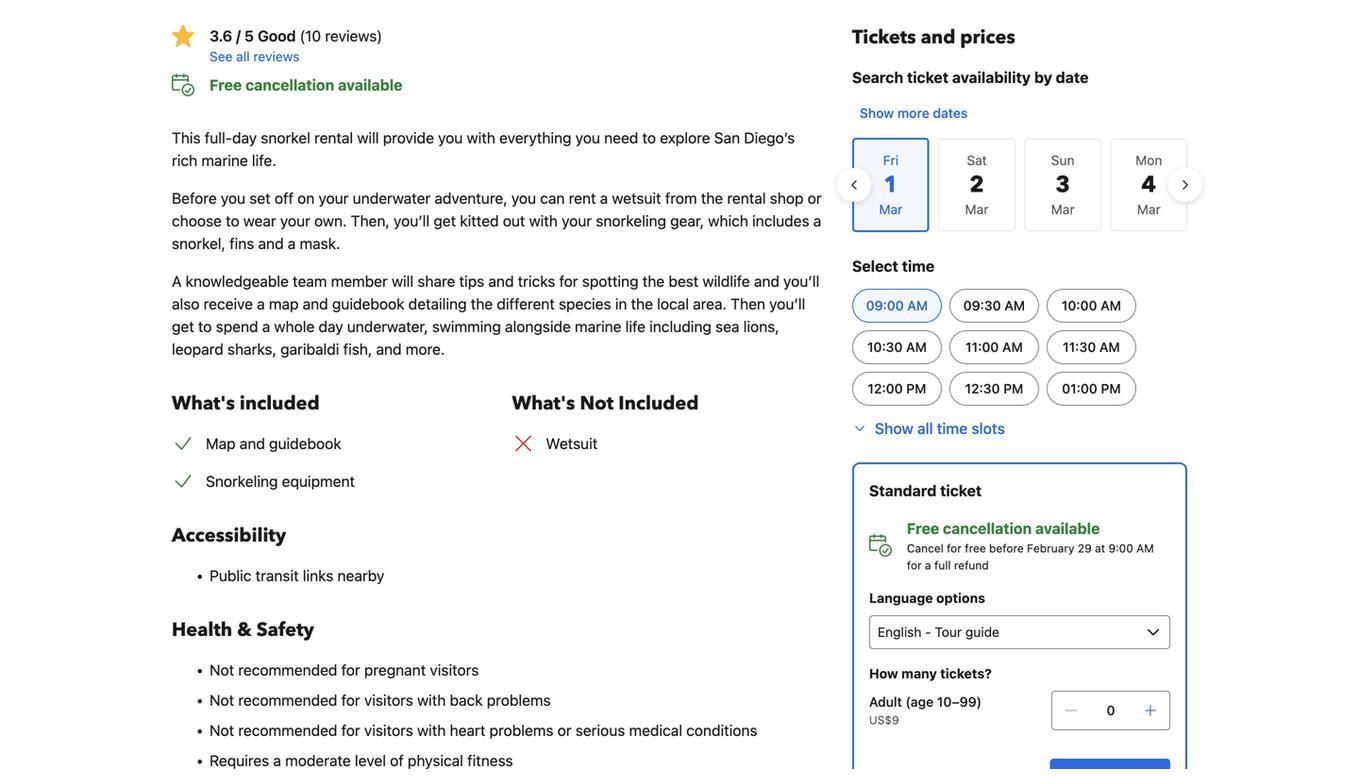 Task type: describe. For each thing, give the bounding box(es) containing it.
guidebook inside a knowledgeable team member will share tips and tricks for spotting the best wildlife and you'll also receive a map and guidebook detailing the different species in the local area. then you'll get to spend a whole day underwater, swimming alongside marine life including sea lions, leopard sharks, garibaldi fish, and more.
[[332, 295, 405, 313]]

rental inside this full-day snorkel rental will provide you with everything you need to explore san diego's rich marine life.
[[315, 129, 353, 147]]

10:00
[[1062, 298, 1098, 314]]

before you set off on your underwater adventure, you can rent a wetsuit from the rental shop or choose to wear your own. then, you'll get kitted out with your snorkeling gear, which includes a snorkel, fins and a mask.
[[172, 189, 822, 253]]

free for free cancellation available
[[210, 76, 242, 94]]

choose
[[172, 212, 222, 230]]

recommended for not recommended for visitors with back problems
[[238, 692, 338, 710]]

to inside before you set off on your underwater adventure, you can rent a wetsuit from the rental shop or choose to wear your own. then, you'll get kitted out with your snorkeling gear, which includes a snorkel, fins and a mask.
[[226, 212, 240, 230]]

09:30 am
[[964, 298, 1026, 314]]

public transit links nearby
[[210, 567, 385, 585]]

recommended for not recommended for visitors with heart problems or serious medical conditions
[[238, 722, 338, 740]]

everything
[[500, 129, 572, 147]]

12:00 pm
[[868, 381, 927, 397]]

(10
[[300, 27, 321, 45]]

mar for 3
[[1052, 202, 1075, 217]]

san
[[715, 129, 741, 147]]

map
[[206, 435, 236, 453]]

kitted
[[460, 212, 499, 230]]

10:30
[[868, 340, 903, 355]]

show all time slots button
[[853, 417, 1006, 440]]

show more dates button
[[853, 96, 976, 130]]

lions,
[[744, 318, 780, 336]]

10–99)
[[938, 695, 982, 710]]

includes
[[753, 212, 810, 230]]

you up out
[[512, 189, 537, 207]]

free for free cancellation available cancel for free before february 29 at 9:00 am for a full refund
[[908, 520, 940, 538]]

available for free cancellation available
[[338, 76, 403, 94]]

can
[[540, 189, 565, 207]]

adventure,
[[435, 189, 508, 207]]

11:30 am
[[1064, 340, 1121, 355]]

show for show all time slots
[[875, 420, 914, 438]]

or inside before you set off on your underwater adventure, you can rent a wetsuit from the rental shop or choose to wear your own. then, you'll get kitted out with your snorkeling gear, which includes a snorkel, fins and a mask.
[[808, 189, 822, 207]]

best
[[669, 272, 699, 290]]

spend
[[216, 318, 258, 336]]

nearby
[[338, 567, 385, 585]]

for down the "not recommended for pregnant visitors"
[[342, 692, 361, 710]]

at
[[1096, 542, 1106, 555]]

time inside button
[[938, 420, 968, 438]]

fins
[[230, 235, 254, 253]]

get inside a knowledgeable team member will share tips and tricks for spotting the best wildlife and you'll also receive a map and guidebook detailing the different species in the local area. then you'll get to spend a whole day underwater, swimming alongside marine life including sea lions, leopard sharks, garibaldi fish, and more.
[[172, 318, 194, 336]]

the up local
[[643, 272, 665, 290]]

mon 4 mar
[[1136, 153, 1163, 217]]

garibaldi
[[281, 340, 339, 358]]

cancellation for free cancellation available
[[246, 76, 335, 94]]

prices
[[961, 25, 1016, 51]]

mask.
[[300, 235, 340, 253]]

adult (age 10–99) us$9
[[870, 695, 982, 727]]

then
[[731, 295, 766, 313]]

09:30
[[964, 298, 1002, 314]]

free
[[965, 542, 987, 555]]

not for not recommended for visitors with back problems
[[210, 692, 234, 710]]

10:00 am
[[1062, 298, 1122, 314]]

area.
[[693, 295, 727, 313]]

the inside before you set off on your underwater adventure, you can rent a wetsuit from the rental shop or choose to wear your own. then, you'll get kitted out with your snorkeling gear, which includes a snorkel, fins and a mask.
[[701, 189, 724, 207]]

shop
[[770, 189, 804, 207]]

conditions
[[687, 722, 758, 740]]

good
[[258, 27, 296, 45]]

detailing
[[409, 295, 467, 313]]

get inside before you set off on your underwater adventure, you can rent a wetsuit from the rental shop or choose to wear your own. then, you'll get kitted out with your snorkeling gear, which includes a snorkel, fins and a mask.
[[434, 212, 456, 230]]

snorkeling
[[596, 212, 667, 230]]

dates
[[934, 105, 968, 121]]

12:30
[[966, 381, 1001, 397]]

pm for 01:00 pm
[[1102, 381, 1122, 397]]

mar for 2
[[966, 202, 989, 217]]

pm for 12:00 pm
[[907, 381, 927, 397]]

3.6
[[210, 27, 232, 45]]

more
[[898, 105, 930, 121]]

am for 10:00 am
[[1101, 298, 1122, 314]]

medical
[[629, 722, 683, 740]]

all inside show all time slots button
[[918, 420, 934, 438]]

10:30 am
[[868, 340, 927, 355]]

options
[[937, 591, 986, 606]]

full
[[935, 559, 951, 572]]

search ticket availability by date
[[853, 68, 1089, 86]]

cancel
[[908, 542, 944, 555]]

sun
[[1052, 153, 1075, 168]]

full-
[[205, 129, 232, 147]]

reviews)
[[325, 27, 383, 45]]

09:00
[[867, 298, 904, 314]]

safety
[[257, 618, 314, 644]]

transit
[[256, 567, 299, 585]]

from
[[666, 189, 698, 207]]

snorkel
[[261, 129, 311, 147]]

problems for heart
[[490, 722, 554, 740]]

standard ticket
[[870, 482, 982, 500]]

included
[[240, 391, 320, 417]]

free cancellation available cancel for free before february 29 at 9:00 am for a full refund
[[908, 520, 1155, 572]]

select
[[853, 257, 899, 275]]

by
[[1035, 68, 1053, 86]]

links
[[303, 567, 334, 585]]

not recommended for visitors with heart problems or serious medical conditions
[[210, 722, 758, 740]]

map
[[269, 295, 299, 313]]

to inside this full-day snorkel rental will provide you with everything you need to explore san diego's rich marine life.
[[643, 129, 656, 147]]

share
[[418, 272, 456, 290]]

marine inside this full-day snorkel rental will provide you with everything you need to explore san diego's rich marine life.
[[201, 152, 248, 170]]

a
[[172, 272, 182, 290]]

9:00
[[1109, 542, 1134, 555]]

not recommended for pregnant visitors
[[210, 662, 479, 680]]

availability
[[953, 68, 1031, 86]]

off
[[275, 189, 294, 207]]

language options
[[870, 591, 986, 606]]

am for 10:30 am
[[907, 340, 927, 355]]

before
[[990, 542, 1024, 555]]

receive
[[204, 295, 253, 313]]

tricks
[[518, 272, 556, 290]]

am for 09:00 am
[[908, 298, 929, 314]]

accessibility
[[172, 523, 286, 549]]

on
[[298, 189, 315, 207]]

tips
[[460, 272, 485, 290]]

knowledgeable
[[186, 272, 289, 290]]

diego's
[[745, 129, 795, 147]]

a left mask. at top left
[[288, 235, 296, 253]]

a left 'map'
[[257, 295, 265, 313]]

local
[[658, 295, 689, 313]]

provide
[[383, 129, 434, 147]]



Task type: vqa. For each thing, say whether or not it's contained in the screenshot.
Advance.
no



Task type: locate. For each thing, give the bounding box(es) containing it.
show
[[860, 105, 895, 121], [875, 420, 914, 438]]

am for 11:30 am
[[1100, 340, 1121, 355]]

and down underwater,
[[376, 340, 402, 358]]

am right 09:00 at right top
[[908, 298, 929, 314]]

a knowledgeable team member will share tips and tricks for spotting the best wildlife and you'll also receive a map and guidebook detailing the different species in the local area. then you'll get to spend a whole day underwater, swimming alongside marine life including sea lions, leopard sharks, garibaldi fish, and more.
[[172, 272, 820, 358]]

to inside a knowledgeable team member will share tips and tricks for spotting the best wildlife and you'll also receive a map and guidebook detailing the different species in the local area. then you'll get to spend a whole day underwater, swimming alongside marine life including sea lions, leopard sharks, garibaldi fish, and more.
[[198, 318, 212, 336]]

0 vertical spatial free
[[210, 76, 242, 94]]

2 what's from the left
[[512, 391, 576, 417]]

recommended for not recommended for pregnant visitors
[[238, 662, 338, 680]]

sharks,
[[228, 340, 277, 358]]

how
[[870, 666, 899, 682]]

2 horizontal spatial your
[[562, 212, 592, 230]]

1 vertical spatial get
[[172, 318, 194, 336]]

a left full
[[926, 559, 932, 572]]

0 vertical spatial cancellation
[[246, 76, 335, 94]]

mar
[[966, 202, 989, 217], [1052, 202, 1075, 217], [1138, 202, 1161, 217]]

1 horizontal spatial all
[[918, 420, 934, 438]]

1 horizontal spatial cancellation
[[944, 520, 1032, 538]]

free down see
[[210, 76, 242, 94]]

1 vertical spatial marine
[[575, 318, 622, 336]]

with left the back
[[417, 692, 446, 710]]

1 horizontal spatial to
[[226, 212, 240, 230]]

pregnant
[[364, 662, 426, 680]]

sun 3 mar
[[1052, 153, 1075, 217]]

health & safety
[[172, 618, 314, 644]]

pm right 12:30
[[1004, 381, 1024, 397]]

pm
[[907, 381, 927, 397], [1004, 381, 1024, 397], [1102, 381, 1122, 397]]

rental up which
[[728, 189, 766, 207]]

3 mar from the left
[[1138, 202, 1161, 217]]

1 horizontal spatial mar
[[1052, 202, 1075, 217]]

1 horizontal spatial get
[[434, 212, 456, 230]]

problems up not recommended for visitors with heart problems or serious medical conditions
[[487, 692, 551, 710]]

leopard
[[172, 340, 224, 358]]

show down 12:00 pm
[[875, 420, 914, 438]]

0 vertical spatial or
[[808, 189, 822, 207]]

your down rent
[[562, 212, 592, 230]]

or
[[808, 189, 822, 207], [558, 722, 572, 740]]

and right map
[[240, 435, 265, 453]]

0 vertical spatial guidebook
[[332, 295, 405, 313]]

for up species
[[560, 272, 579, 290]]

1 horizontal spatial rental
[[728, 189, 766, 207]]

recommended
[[238, 662, 338, 680], [238, 692, 338, 710], [238, 722, 338, 740]]

show down search
[[860, 105, 895, 121]]

sea
[[716, 318, 740, 336]]

select time
[[853, 257, 935, 275]]

1 horizontal spatial free
[[908, 520, 940, 538]]

0 vertical spatial available
[[338, 76, 403, 94]]

1 horizontal spatial available
[[1036, 520, 1101, 538]]

0 horizontal spatial day
[[232, 129, 257, 147]]

with left heart at left
[[417, 722, 446, 740]]

day up the garibaldi
[[319, 318, 343, 336]]

you'll down includes
[[784, 272, 820, 290]]

1 vertical spatial show
[[875, 420, 914, 438]]

the down the tips
[[471, 295, 493, 313]]

am inside free cancellation available cancel for free before february 29 at 9:00 am for a full refund
[[1137, 542, 1155, 555]]

1 vertical spatial problems
[[490, 722, 554, 740]]

and right the tips
[[489, 272, 514, 290]]

fish,
[[343, 340, 372, 358]]

not for not recommended for pregnant visitors
[[210, 662, 234, 680]]

2
[[970, 170, 985, 201]]

different
[[497, 295, 555, 313]]

pm right 12:00
[[907, 381, 927, 397]]

0 vertical spatial marine
[[201, 152, 248, 170]]

region containing 2
[[838, 130, 1203, 240]]

with inside this full-day snorkel rental will provide you with everything you need to explore san diego's rich marine life.
[[467, 129, 496, 147]]

1 horizontal spatial pm
[[1004, 381, 1024, 397]]

3
[[1056, 170, 1071, 201]]

not for not recommended for visitors with heart problems or serious medical conditions
[[210, 722, 234, 740]]

then,
[[351, 212, 390, 230]]

12:00
[[868, 381, 903, 397]]

get
[[434, 212, 456, 230], [172, 318, 194, 336]]

what's for what's not included
[[512, 391, 576, 417]]

you'll down underwater
[[394, 212, 430, 230]]

a right includes
[[814, 212, 822, 230]]

2 vertical spatial you'll
[[770, 295, 806, 313]]

1 vertical spatial will
[[392, 272, 414, 290]]

problems for back
[[487, 692, 551, 710]]

mar inside mon 4 mar
[[1138, 202, 1161, 217]]

member
[[331, 272, 388, 290]]

am right 10:00
[[1101, 298, 1122, 314]]

will
[[357, 129, 379, 147], [392, 272, 414, 290]]

all inside '3.6 / 5 good (10 reviews) see all reviews'
[[236, 49, 250, 64]]

am right 09:30
[[1005, 298, 1026, 314]]

1 vertical spatial visitors
[[364, 692, 413, 710]]

this full-day snorkel rental will provide you with everything you need to explore san diego's rich marine life.
[[172, 129, 795, 170]]

0 vertical spatial problems
[[487, 692, 551, 710]]

search
[[853, 68, 904, 86]]

2 pm from the left
[[1004, 381, 1024, 397]]

mar down 4
[[1138, 202, 1161, 217]]

and inside before you set off on your underwater adventure, you can rent a wetsuit from the rental shop or choose to wear your own. then, you'll get kitted out with your snorkeling gear, which includes a snorkel, fins and a mask.
[[258, 235, 284, 253]]

free
[[210, 76, 242, 94], [908, 520, 940, 538]]

available up february
[[1036, 520, 1101, 538]]

day inside a knowledgeable team member will share tips and tricks for spotting the best wildlife and you'll also receive a map and guidebook detailing the different species in the local area. then you'll get to spend a whole day underwater, swimming alongside marine life including sea lions, leopard sharks, garibaldi fish, and more.
[[319, 318, 343, 336]]

and left the prices
[[921, 25, 956, 51]]

rental
[[315, 129, 353, 147], [728, 189, 766, 207]]

3.6 / 5 good (10 reviews) see all reviews
[[210, 27, 383, 64]]

a right rent
[[600, 189, 608, 207]]

am right 11:00
[[1003, 340, 1024, 355]]

0 vertical spatial recommended
[[238, 662, 338, 680]]

cancellation up free
[[944, 520, 1032, 538]]

alongside
[[505, 318, 571, 336]]

time left 'slots'
[[938, 420, 968, 438]]

0 vertical spatial get
[[434, 212, 456, 230]]

rental right snorkel
[[315, 129, 353, 147]]

available down reviews)
[[338, 76, 403, 94]]

the up which
[[701, 189, 724, 207]]

rich
[[172, 152, 198, 170]]

0 vertical spatial ticket
[[908, 68, 949, 86]]

0 horizontal spatial available
[[338, 76, 403, 94]]

you left set on the left of page
[[221, 189, 246, 207]]

pm right '01:00'
[[1102, 381, 1122, 397]]

what's for what's included
[[172, 391, 235, 417]]

guidebook down member
[[332, 295, 405, 313]]

2 vertical spatial visitors
[[364, 722, 413, 740]]

0 horizontal spatial marine
[[201, 152, 248, 170]]

or right "shop"
[[808, 189, 822, 207]]

3 pm from the left
[[1102, 381, 1122, 397]]

what's
[[172, 391, 235, 417], [512, 391, 576, 417]]

life.
[[252, 152, 276, 170]]

you right provide
[[438, 129, 463, 147]]

0 horizontal spatial get
[[172, 318, 194, 336]]

visitors for back
[[364, 692, 413, 710]]

cancellation down reviews
[[246, 76, 335, 94]]

1 vertical spatial day
[[319, 318, 343, 336]]

show for show more dates
[[860, 105, 895, 121]]

heart
[[450, 722, 486, 740]]

0 vertical spatial time
[[903, 257, 935, 275]]

1 recommended from the top
[[238, 662, 338, 680]]

1 vertical spatial to
[[226, 212, 240, 230]]

problems right heart at left
[[490, 722, 554, 740]]

what's included
[[172, 391, 320, 417]]

available
[[338, 76, 403, 94], [1036, 520, 1101, 538]]

standard
[[870, 482, 937, 500]]

/
[[236, 27, 241, 45]]

problems
[[487, 692, 551, 710], [490, 722, 554, 740]]

to
[[643, 129, 656, 147], [226, 212, 240, 230], [198, 318, 212, 336]]

day
[[232, 129, 257, 147], [319, 318, 343, 336]]

mon
[[1136, 153, 1163, 168]]

get left the kitted
[[434, 212, 456, 230]]

will left share
[[392, 272, 414, 290]]

4
[[1142, 170, 1157, 201]]

1 vertical spatial free
[[908, 520, 940, 538]]

equipment
[[282, 473, 355, 491]]

you'll up lions,
[[770, 295, 806, 313]]

your up own.
[[319, 189, 349, 207]]

0 vertical spatial visitors
[[430, 662, 479, 680]]

out
[[503, 212, 525, 230]]

2 recommended from the top
[[238, 692, 338, 710]]

2 vertical spatial recommended
[[238, 722, 338, 740]]

0 horizontal spatial to
[[198, 318, 212, 336]]

reviews
[[253, 49, 300, 64]]

cancellation inside free cancellation available cancel for free before february 29 at 9:00 am for a full refund
[[944, 520, 1032, 538]]

with left 'everything'
[[467, 129, 496, 147]]

1 vertical spatial or
[[558, 722, 572, 740]]

01:00
[[1063, 381, 1098, 397]]

free inside free cancellation available cancel for free before february 29 at 9:00 am for a full refund
[[908, 520, 940, 538]]

tickets?
[[941, 666, 992, 682]]

what's up map
[[172, 391, 235, 417]]

own.
[[315, 212, 347, 230]]

us$9
[[870, 714, 900, 727]]

how many tickets?
[[870, 666, 992, 682]]

visitors for heart
[[364, 722, 413, 740]]

1 mar from the left
[[966, 202, 989, 217]]

0 horizontal spatial rental
[[315, 129, 353, 147]]

mar for 4
[[1138, 202, 1161, 217]]

0 vertical spatial you'll
[[394, 212, 430, 230]]

am for 11:00 am
[[1003, 340, 1024, 355]]

0 horizontal spatial all
[[236, 49, 250, 64]]

1 vertical spatial rental
[[728, 189, 766, 207]]

rental inside before you set off on your underwater adventure, you can rent a wetsuit from the rental shop or choose to wear your own. then, you'll get kitted out with your snorkeling gear, which includes a snorkel, fins and a mask.
[[728, 189, 766, 207]]

your
[[319, 189, 349, 207], [280, 212, 311, 230], [562, 212, 592, 230]]

1 horizontal spatial marine
[[575, 318, 622, 336]]

to up leopard
[[198, 318, 212, 336]]

explore
[[660, 129, 711, 147]]

1 what's from the left
[[172, 391, 235, 417]]

0 vertical spatial all
[[236, 49, 250, 64]]

your down on
[[280, 212, 311, 230]]

with inside before you set off on your underwater adventure, you can rent a wetsuit from the rental shop or choose to wear your own. then, you'll get kitted out with your snorkeling gear, which includes a snorkel, fins and a mask.
[[529, 212, 558, 230]]

0 horizontal spatial or
[[558, 722, 572, 740]]

ticket up show more dates
[[908, 68, 949, 86]]

sat
[[967, 153, 988, 168]]

the right in
[[631, 295, 654, 313]]

wildlife
[[703, 272, 751, 290]]

you left need
[[576, 129, 601, 147]]

1 horizontal spatial or
[[808, 189, 822, 207]]

region
[[838, 130, 1203, 240]]

marine down species
[[575, 318, 622, 336]]

2 mar from the left
[[1052, 202, 1075, 217]]

1 vertical spatial guidebook
[[269, 435, 342, 453]]

1 vertical spatial ticket
[[941, 482, 982, 500]]

snorkeling
[[206, 473, 278, 491]]

1 horizontal spatial time
[[938, 420, 968, 438]]

you'll
[[394, 212, 430, 230], [784, 272, 820, 290], [770, 295, 806, 313]]

day inside this full-day snorkel rental will provide you with everything you need to explore san diego's rich marine life.
[[232, 129, 257, 147]]

serious
[[576, 722, 626, 740]]

for up full
[[947, 542, 962, 555]]

ticket right the standard
[[941, 482, 982, 500]]

1 horizontal spatial your
[[319, 189, 349, 207]]

and up then
[[754, 272, 780, 290]]

0 vertical spatial will
[[357, 129, 379, 147]]

swimming
[[432, 318, 501, 336]]

a inside free cancellation available cancel for free before february 29 at 9:00 am for a full refund
[[926, 559, 932, 572]]

2 vertical spatial to
[[198, 318, 212, 336]]

available inside free cancellation available cancel for free before february 29 at 9:00 am for a full refund
[[1036, 520, 1101, 538]]

in
[[616, 295, 627, 313]]

0 vertical spatial to
[[643, 129, 656, 147]]

with down can
[[529, 212, 558, 230]]

day up life.
[[232, 129, 257, 147]]

am right 11:30
[[1100, 340, 1121, 355]]

wear
[[243, 212, 276, 230]]

0 vertical spatial day
[[232, 129, 257, 147]]

1 horizontal spatial day
[[319, 318, 343, 336]]

to right need
[[643, 129, 656, 147]]

including
[[650, 318, 712, 336]]

for up not recommended for visitors with back problems
[[342, 662, 361, 680]]

mar down 3
[[1052, 202, 1075, 217]]

gear,
[[671, 212, 705, 230]]

to up fins
[[226, 212, 240, 230]]

1 vertical spatial time
[[938, 420, 968, 438]]

0 horizontal spatial free
[[210, 76, 242, 94]]

am for 09:30 am
[[1005, 298, 1026, 314]]

guidebook up equipment
[[269, 435, 342, 453]]

1 pm from the left
[[907, 381, 927, 397]]

see all reviews button
[[210, 47, 823, 66]]

or left serious
[[558, 722, 572, 740]]

for down not recommended for visitors with back problems
[[342, 722, 361, 740]]

am right 9:00
[[1137, 542, 1155, 555]]

free up cancel
[[908, 520, 940, 538]]

visitors up the back
[[430, 662, 479, 680]]

ticket for standard
[[941, 482, 982, 500]]

will inside this full-day snorkel rental will provide you with everything you need to explore san diego's rich marine life.
[[357, 129, 379, 147]]

11:30
[[1064, 340, 1097, 355]]

1 vertical spatial recommended
[[238, 692, 338, 710]]

need
[[605, 129, 639, 147]]

cancellation for free cancellation available cancel for free before february 29 at 9:00 am for a full refund
[[944, 520, 1032, 538]]

0 horizontal spatial cancellation
[[246, 76, 335, 94]]

am right 10:30
[[907, 340, 927, 355]]

a up sharks,
[[262, 318, 270, 336]]

mar down '2'
[[966, 202, 989, 217]]

more.
[[406, 340, 445, 358]]

snorkeling equipment
[[206, 473, 355, 491]]

will left provide
[[357, 129, 379, 147]]

0 horizontal spatial will
[[357, 129, 379, 147]]

all down 12:00 pm
[[918, 420, 934, 438]]

also
[[172, 295, 200, 313]]

1 vertical spatial all
[[918, 420, 934, 438]]

time right select
[[903, 257, 935, 275]]

what's up wetsuit
[[512, 391, 576, 417]]

marine inside a knowledgeable team member will share tips and tricks for spotting the best wildlife and you'll also receive a map and guidebook detailing the different species in the local area. then you'll get to spend a whole day underwater, swimming alongside marine life including sea lions, leopard sharks, garibaldi fish, and more.
[[575, 318, 622, 336]]

available for free cancellation available cancel for free before february 29 at 9:00 am for a full refund
[[1036, 520, 1101, 538]]

pm for 12:30 pm
[[1004, 381, 1024, 397]]

0 horizontal spatial what's
[[172, 391, 235, 417]]

visitors down pregnant
[[364, 692, 413, 710]]

09:00 am
[[867, 298, 929, 314]]

back
[[450, 692, 483, 710]]

&
[[237, 618, 252, 644]]

1 horizontal spatial will
[[392, 272, 414, 290]]

2 horizontal spatial mar
[[1138, 202, 1161, 217]]

wetsuit
[[612, 189, 662, 207]]

marine down full-
[[201, 152, 248, 170]]

you'll inside before you set off on your underwater adventure, you can rent a wetsuit from the rental shop or choose to wear your own. then, you'll get kitted out with your snorkeling gear, which includes a snorkel, fins and a mask.
[[394, 212, 430, 230]]

and down team
[[303, 295, 328, 313]]

0 vertical spatial rental
[[315, 129, 353, 147]]

for inside a knowledgeable team member will share tips and tricks for spotting the best wildlife and you'll also receive a map and guidebook detailing the different species in the local area. then you'll get to spend a whole day underwater, swimming alongside marine life including sea lions, leopard sharks, garibaldi fish, and more.
[[560, 272, 579, 290]]

for down cancel
[[908, 559, 922, 572]]

0 horizontal spatial time
[[903, 257, 935, 275]]

not recommended for visitors with back problems
[[210, 692, 551, 710]]

1 horizontal spatial what's
[[512, 391, 576, 417]]

2 horizontal spatial pm
[[1102, 381, 1122, 397]]

ticket for search
[[908, 68, 949, 86]]

1 vertical spatial you'll
[[784, 272, 820, 290]]

all down /
[[236, 49, 250, 64]]

slots
[[972, 420, 1006, 438]]

1 vertical spatial cancellation
[[944, 520, 1032, 538]]

0 horizontal spatial your
[[280, 212, 311, 230]]

visitors down not recommended for visitors with back problems
[[364, 722, 413, 740]]

0 horizontal spatial mar
[[966, 202, 989, 217]]

0 horizontal spatial pm
[[907, 381, 927, 397]]

0 vertical spatial show
[[860, 105, 895, 121]]

1 vertical spatial available
[[1036, 520, 1101, 538]]

get down also
[[172, 318, 194, 336]]

will inside a knowledgeable team member will share tips and tricks for spotting the best wildlife and you'll also receive a map and guidebook detailing the different species in the local area. then you'll get to spend a whole day underwater, swimming alongside marine life including sea lions, leopard sharks, garibaldi fish, and more.
[[392, 272, 414, 290]]

2 horizontal spatial to
[[643, 129, 656, 147]]

ticket
[[908, 68, 949, 86], [941, 482, 982, 500]]

3 recommended from the top
[[238, 722, 338, 740]]

and down the 'wear'
[[258, 235, 284, 253]]

underwater
[[353, 189, 431, 207]]



